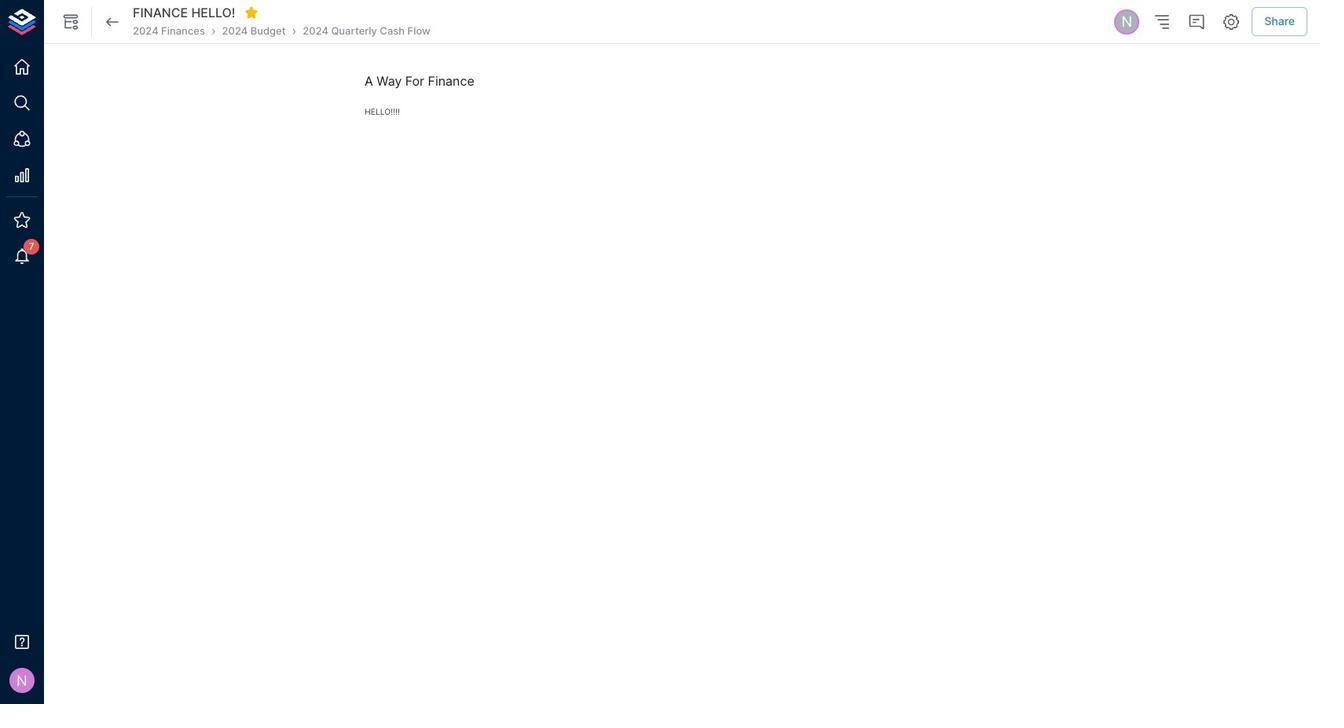 Task type: describe. For each thing, give the bounding box(es) containing it.
comments image
[[1188, 12, 1206, 31]]



Task type: vqa. For each thing, say whether or not it's contained in the screenshot.
this document is locked image
no



Task type: locate. For each thing, give the bounding box(es) containing it.
remove favorite image
[[244, 6, 258, 20]]

show wiki image
[[61, 12, 80, 31]]

table of contents image
[[1153, 12, 1172, 31]]

go back image
[[103, 12, 122, 31]]

settings image
[[1222, 12, 1241, 31]]



